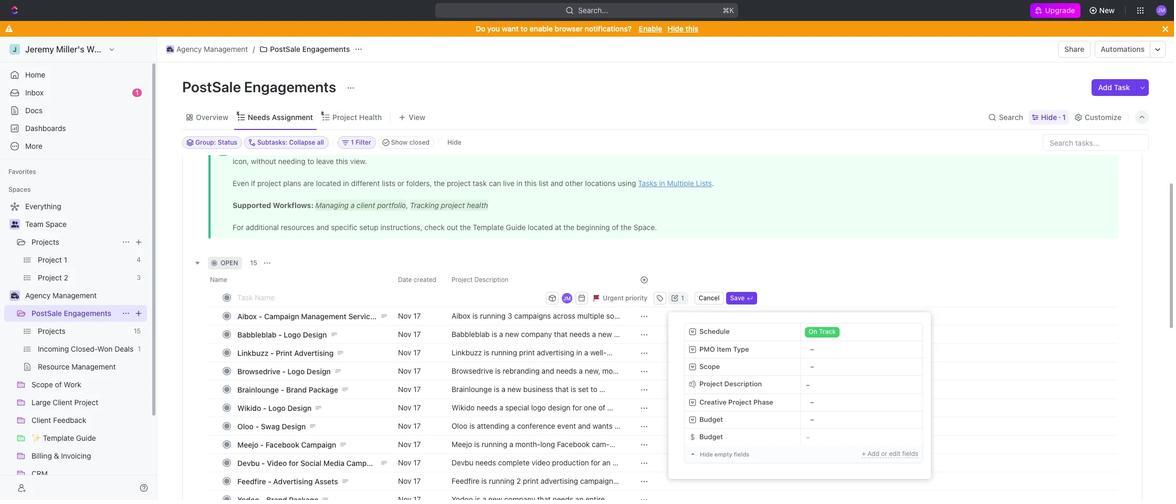 Task type: locate. For each thing, give the bounding box(es) containing it.
0 vertical spatial agency management
[[176, 45, 248, 54]]

1 horizontal spatial postsale
[[182, 78, 241, 96]]

- for aibox
[[259, 312, 262, 321]]

logo
[[284, 331, 301, 339], [288, 367, 305, 376], [268, 404, 286, 413]]

0 horizontal spatial agency
[[25, 291, 51, 300]]

design up meejo - facebook campaign
[[282, 422, 306, 431]]

- inside babbleblab - logo design link
[[278, 331, 282, 339]]

0 vertical spatial a
[[584, 349, 588, 358]]

feedfire for feedfire - advertising assets
[[237, 478, 266, 487]]

- inside feedfire - advertising assets link
[[268, 478, 271, 487]]

linkbuzz for linkbuzz is running print advertising in a well- known magazine and needs content creation.
[[452, 349, 482, 358]]

projects link
[[32, 234, 118, 251]]

2 vertical spatial is
[[481, 477, 487, 486]]

docs link
[[4, 102, 147, 119]]

description
[[724, 380, 762, 389]]

- inside meejo - facebook campaign link
[[260, 441, 264, 450]]

advertising up browsedrive - logo design link
[[294, 349, 334, 358]]

- for devbu
[[262, 459, 265, 468]]

for left an
[[591, 459, 600, 468]]

0 horizontal spatial wikido
[[237, 404, 261, 413]]

1 vertical spatial engagements
[[244, 78, 336, 96]]

project down scope
[[699, 380, 723, 389]]

0 horizontal spatial for
[[289, 459, 299, 468]]

linkbuzz down babbleblab
[[237, 349, 269, 358]]

devbu needs complete video production for an upcoming social media campaign.
[[452, 459, 613, 477]]

1 vertical spatial agency management
[[25, 291, 97, 300]]

production
[[552, 459, 589, 468]]

1 horizontal spatial project
[[699, 380, 723, 389]]

1 horizontal spatial 1
[[681, 294, 684, 302]]

running inside feedfire is running 2 print advertising campaigns and needs creation of the assets.
[[489, 477, 515, 486]]

for right video at left
[[289, 459, 299, 468]]

is inside browsedrive is rebranding and needs a new, mod ern logo.
[[495, 367, 501, 376]]

browsedrive inside browsedrive is rebranding and needs a new, mod ern logo.
[[452, 367, 493, 376]]

browsedrive up logo. on the left of the page
[[452, 367, 493, 376]]

- for oloo
[[255, 422, 259, 431]]

brand
[[286, 386, 307, 395]]

fields right "empty"
[[734, 452, 750, 458]]

wikido needs a special logo design for one of their sub-brands.
[[452, 404, 607, 422]]

devbu - video for social media campaign
[[237, 459, 381, 468]]

wikido for wikido - logo design
[[237, 404, 261, 413]]

project health link
[[330, 110, 382, 125]]

business time image inside tree
[[11, 293, 19, 299]]

budget
[[699, 416, 723, 424], [699, 433, 723, 441]]

0 horizontal spatial project
[[332, 113, 357, 122]]

special
[[505, 404, 529, 413]]

agency inside tree
[[25, 291, 51, 300]]

devbu up the upcoming
[[452, 459, 473, 468]]

feedfire left social at the left
[[452, 477, 479, 486]]

0 horizontal spatial business time image
[[11, 293, 19, 299]]

wikido up their
[[452, 404, 475, 413]]

– button up – button
[[801, 359, 923, 376]]

1 horizontal spatial agency management
[[176, 45, 248, 54]]

1 horizontal spatial wikido
[[452, 404, 475, 413]]

- right the aibox
[[259, 312, 262, 321]]

you
[[487, 24, 500, 33]]

0 vertical spatial logo
[[284, 331, 301, 339]]

- for babbleblab
[[278, 331, 282, 339]]

1 horizontal spatial agency
[[176, 45, 202, 54]]

feedfire
[[452, 477, 479, 486], [237, 478, 266, 487]]

0 vertical spatial engagements
[[302, 45, 350, 54]]

for inside devbu needs complete video production for an upcoming social media campaign.
[[591, 459, 600, 468]]

1 vertical spatial advertising
[[541, 477, 578, 486]]

0 vertical spatial is
[[484, 349, 489, 358]]

tree
[[4, 198, 147, 501]]

2 – button from the top
[[801, 359, 923, 376]]

1 vertical spatial advertising
[[273, 478, 313, 487]]

of
[[598, 404, 605, 413], [518, 487, 525, 496]]

fields right edit
[[902, 451, 918, 458]]

0 horizontal spatial agency management
[[25, 291, 97, 300]]

design down the brand
[[288, 404, 312, 413]]

feedfire inside feedfire - advertising assets link
[[237, 478, 266, 487]]

– button for pmo item type
[[801, 342, 923, 359]]

- inside aibox - campaign management services link
[[259, 312, 262, 321]]

business time image
[[167, 47, 173, 52], [11, 293, 19, 299]]

1 vertical spatial logo
[[288, 367, 305, 376]]

a left new,
[[579, 367, 583, 376]]

agency management inside tree
[[25, 291, 97, 300]]

2 vertical spatial logo
[[268, 404, 286, 413]]

1 vertical spatial add
[[868, 451, 879, 458]]

0 horizontal spatial 1
[[136, 89, 139, 97]]

- right "meejo"
[[260, 441, 264, 450]]

1 vertical spatial of
[[518, 487, 525, 496]]

– for item
[[810, 346, 814, 354]]

agency management link
[[163, 43, 251, 56], [25, 288, 145, 305]]

design down aibox - campaign management services link
[[303, 331, 327, 339]]

tree containing team space
[[4, 198, 147, 501]]

0 vertical spatial advertising
[[294, 349, 334, 358]]

2 horizontal spatial management
[[301, 312, 346, 321]]

- down "print"
[[282, 367, 286, 376]]

- down video at left
[[268, 478, 271, 487]]

campaign up babbleblab - logo design
[[264, 312, 299, 321]]

package
[[309, 386, 338, 395]]

0 vertical spatial management
[[204, 45, 248, 54]]

– inside – button
[[806, 381, 810, 389]]

is for linkbuzz
[[484, 349, 489, 358]]

0 horizontal spatial postsale
[[32, 309, 62, 318]]

is inside linkbuzz is running print advertising in a well- known magazine and needs content creation.
[[484, 349, 489, 358]]

babbleblab
[[237, 331, 276, 339]]

0 vertical spatial postsale engagements link
[[257, 43, 353, 56]]

empty
[[715, 452, 732, 458]]

- left video at left
[[262, 459, 265, 468]]

– for project
[[810, 399, 814, 407]]

cancel button
[[695, 292, 724, 305]]

engagements
[[302, 45, 350, 54], [244, 78, 336, 96], [64, 309, 111, 318]]

0 vertical spatial advertising
[[537, 349, 574, 358]]

0 vertical spatial agency
[[176, 45, 202, 54]]

search button
[[985, 110, 1026, 125]]

2 vertical spatial engagements
[[64, 309, 111, 318]]

project health
[[332, 113, 382, 122]]

media
[[323, 459, 344, 468]]

of inside feedfire is running 2 print advertising campaigns and needs creation of the assets.
[[518, 487, 525, 496]]

0 vertical spatial print
[[519, 349, 535, 358]]

new
[[1099, 6, 1115, 15]]

advertising
[[294, 349, 334, 358], [273, 478, 313, 487]]

advertising
[[537, 349, 574, 358], [541, 477, 578, 486]]

devbu inside devbu needs complete video production for an upcoming social media campaign.
[[452, 459, 473, 468]]

– button up set value for budget custom field text box
[[801, 412, 923, 429]]

is inside feedfire is running 2 print advertising campaigns and needs creation of the assets.
[[481, 477, 487, 486]]

4 – button from the top
[[801, 412, 923, 429]]

type
[[733, 345, 749, 354]]

is left social at the left
[[481, 477, 487, 486]]

feedfire for feedfire is running 2 print advertising campaigns and needs creation of the assets.
[[452, 477, 479, 486]]

design inside babbleblab - logo design link
[[303, 331, 327, 339]]

2 vertical spatial postsale engagements
[[32, 309, 111, 318]]

hide button
[[443, 137, 466, 149]]

save button
[[726, 292, 757, 305]]

postsale
[[270, 45, 300, 54], [182, 78, 241, 96], [32, 309, 62, 318]]

2 horizontal spatial campaign
[[346, 459, 381, 468]]

social
[[487, 468, 507, 477]]

0 vertical spatial postsale engagements
[[270, 45, 350, 54]]

devbu
[[452, 459, 473, 468], [237, 459, 260, 468]]

add inside 'button'
[[1098, 83, 1112, 92]]

2 vertical spatial campaign
[[346, 459, 381, 468]]

for left one
[[572, 404, 582, 413]]

- inside oloo - swag design link
[[255, 422, 259, 431]]

0 vertical spatial project
[[332, 113, 357, 122]]

social
[[300, 459, 321, 468]]

0 vertical spatial 1
[[136, 89, 139, 97]]

wikido
[[452, 404, 475, 413], [237, 404, 261, 413]]

linkbuzz inside linkbuzz is running print advertising in a well- known magazine and needs content creation.
[[452, 349, 482, 358]]

15
[[250, 259, 257, 267]]

needs inside wikido needs a special logo design for one of their sub-brands.
[[477, 404, 497, 413]]

print inside feedfire is running 2 print advertising campaigns and needs creation of the assets.
[[523, 477, 539, 486]]

0 horizontal spatial feedfire
[[237, 478, 266, 487]]

- left "print"
[[270, 349, 274, 358]]

of inside wikido needs a special logo design for one of their sub-brands.
[[598, 404, 605, 413]]

2 vertical spatial postsale
[[32, 309, 62, 318]]

0 horizontal spatial devbu
[[237, 459, 260, 468]]

advertising up assets.
[[541, 477, 578, 486]]

tree inside sidebar navigation
[[4, 198, 147, 501]]

2 vertical spatial a
[[499, 404, 503, 413]]

- left the brand
[[281, 386, 284, 395]]

0 horizontal spatial linkbuzz
[[237, 349, 269, 358]]

0 horizontal spatial and
[[452, 487, 464, 496]]

logo up linkbuzz - print advertising
[[284, 331, 301, 339]]

is
[[484, 349, 489, 358], [495, 367, 501, 376], [481, 477, 487, 486]]

cancel
[[699, 294, 720, 302]]

aibox
[[237, 312, 257, 321]]

favorites button
[[4, 166, 40, 179]]

budget up "empty"
[[699, 433, 723, 441]]

facebook
[[266, 441, 299, 450]]

docs
[[25, 106, 43, 115]]

automations button
[[1096, 41, 1150, 57]]

1 vertical spatial postsale engagements link
[[32, 306, 118, 322]]

1 vertical spatial print
[[523, 477, 539, 486]]

wikido up oloo
[[237, 404, 261, 413]]

home link
[[4, 67, 147, 83]]

hide for hide
[[447, 139, 461, 147]]

- for browsedrive
[[282, 367, 286, 376]]

- inside devbu - video for social media campaign link
[[262, 459, 265, 468]]

print up the
[[523, 477, 539, 486]]

- inside linkbuzz - print advertising link
[[270, 349, 274, 358]]

- inside browsedrive - logo design link
[[282, 367, 286, 376]]

1 horizontal spatial for
[[572, 404, 582, 413]]

0 vertical spatial add
[[1098, 83, 1112, 92]]

1 horizontal spatial a
[[579, 367, 583, 376]]

assets
[[315, 478, 338, 487]]

agency
[[176, 45, 202, 54], [25, 291, 51, 300]]

brands.
[[485, 413, 510, 422]]

advertising up content
[[537, 349, 574, 358]]

2 vertical spatial management
[[301, 312, 346, 321]]

is for browsedrive
[[495, 367, 501, 376]]

linkbuzz for linkbuzz - print advertising
[[237, 349, 269, 358]]

upcoming
[[452, 468, 485, 477]]

share
[[1064, 45, 1085, 54]]

- for meejo
[[260, 441, 264, 450]]

hide inside hide button
[[447, 139, 461, 147]]

devbu down "meejo"
[[237, 459, 260, 468]]

an
[[602, 459, 611, 468]]

1 horizontal spatial of
[[598, 404, 605, 413]]

video
[[267, 459, 287, 468]]

budget down creative
[[699, 416, 723, 424]]

1 vertical spatial running
[[489, 477, 515, 486]]

– button
[[801, 377, 923, 394]]

1 horizontal spatial devbu
[[452, 459, 473, 468]]

0 vertical spatial postsale
[[270, 45, 300, 54]]

0 vertical spatial budget
[[699, 416, 723, 424]]

1 vertical spatial management
[[53, 291, 97, 300]]

running up creation
[[489, 477, 515, 486]]

design inside oloo - swag design link
[[282, 422, 306, 431]]

0 horizontal spatial a
[[499, 404, 503, 413]]

2 vertical spatial project
[[728, 398, 752, 407]]

1 vertical spatial agency
[[25, 291, 51, 300]]

- for linkbuzz
[[270, 349, 274, 358]]

project down description
[[728, 398, 752, 407]]

running up magazine
[[491, 349, 517, 358]]

1 vertical spatial business time image
[[11, 293, 19, 299]]

enable
[[639, 24, 662, 33]]

project
[[332, 113, 357, 122], [699, 380, 723, 389], [728, 398, 752, 407]]

1 horizontal spatial postsale engagements link
[[257, 43, 353, 56]]

2 horizontal spatial postsale
[[270, 45, 300, 54]]

engagements inside tree
[[64, 309, 111, 318]]

0 vertical spatial campaign
[[264, 312, 299, 321]]

logo up the brand
[[288, 367, 305, 376]]

mod
[[602, 367, 621, 376]]

1 horizontal spatial fields
[[902, 451, 918, 458]]

design inside wikido - logo design link
[[288, 404, 312, 413]]

running for creation
[[489, 477, 515, 486]]

media
[[509, 468, 529, 477]]

- for brainlounge
[[281, 386, 284, 395]]

2 horizontal spatial and
[[542, 367, 554, 376]]

linkbuzz up the known at left bottom
[[452, 349, 482, 358]]

is left rebranding
[[495, 367, 501, 376]]

running inside linkbuzz is running print advertising in a well- known magazine and needs content creation.
[[491, 349, 517, 358]]

oloo
[[237, 422, 254, 431]]

needs inside browsedrive is rebranding and needs a new, mod ern logo.
[[556, 367, 577, 376]]

1 – button from the top
[[801, 342, 923, 359]]

needs
[[525, 358, 546, 367], [556, 367, 577, 376], [477, 404, 497, 413], [475, 459, 496, 468], [466, 487, 487, 496]]

– button for scope
[[801, 359, 923, 376]]

1 horizontal spatial add
[[1098, 83, 1112, 92]]

- up "print"
[[278, 331, 282, 339]]

spaces
[[8, 186, 31, 194]]

– button down the on track dropdown button
[[801, 342, 923, 359]]

logo up oloo - swag design
[[268, 404, 286, 413]]

of right one
[[598, 404, 605, 413]]

design up package
[[307, 367, 331, 376]]

1 vertical spatial campaign
[[301, 441, 336, 450]]

- inside brainlounge - brand package 'link'
[[281, 386, 284, 395]]

health
[[359, 113, 382, 122]]

save
[[730, 294, 745, 302]]

running
[[491, 349, 517, 358], [489, 477, 515, 486]]

1 vertical spatial budget
[[699, 433, 723, 441]]

– button down – button
[[801, 395, 923, 412]]

2 vertical spatial 1
[[681, 294, 684, 302]]

a up brands.
[[499, 404, 503, 413]]

1 horizontal spatial linkbuzz
[[452, 349, 482, 358]]

– button for budget
[[801, 412, 923, 429]]

favorites
[[8, 168, 36, 176]]

0 horizontal spatial agency management link
[[25, 288, 145, 305]]

2 horizontal spatial for
[[591, 459, 600, 468]]

wikido for wikido needs a special logo design for one of their sub-brands.
[[452, 404, 475, 413]]

inbox
[[25, 88, 44, 97]]

campaigns
[[580, 477, 617, 486]]

logo for wikido
[[268, 404, 286, 413]]

1 horizontal spatial feedfire
[[452, 477, 479, 486]]

3 – button from the top
[[801, 395, 923, 412]]

a inside linkbuzz is running print advertising in a well- known magazine and needs content creation.
[[584, 349, 588, 358]]

hide inside custom fields element
[[700, 452, 713, 458]]

0 horizontal spatial management
[[53, 291, 97, 300]]

1 horizontal spatial browsedrive
[[452, 367, 493, 376]]

dashboards link
[[4, 120, 147, 137]]

print up rebranding
[[519, 349, 535, 358]]

creation
[[489, 487, 516, 496]]

rebranding
[[503, 367, 540, 376]]

1 vertical spatial postsale
[[182, 78, 241, 96]]

of down 2
[[518, 487, 525, 496]]

schedule
[[699, 328, 730, 336]]

1 vertical spatial project
[[699, 380, 723, 389]]

postsale engagements inside tree
[[32, 309, 111, 318]]

feedfire inside feedfire is running 2 print advertising campaigns and needs creation of the assets.
[[452, 477, 479, 486]]

– button for creative project phase
[[801, 395, 923, 412]]

Search tasks... text field
[[1043, 135, 1148, 151]]

new button
[[1085, 2, 1121, 19]]

in
[[576, 349, 582, 358]]

0 horizontal spatial browsedrive
[[237, 367, 280, 376]]

- up "swag"
[[263, 404, 266, 413]]

1 vertical spatial agency management link
[[25, 288, 145, 305]]

wikido inside wikido needs a special logo design for one of their sub-brands.
[[452, 404, 475, 413]]

known
[[452, 358, 474, 367]]

/
[[253, 45, 255, 54]]

running for magazine
[[491, 349, 517, 358]]

is up magazine
[[484, 349, 489, 358]]

devbu for devbu needs complete video production for an upcoming social media campaign.
[[452, 459, 473, 468]]

project left health
[[332, 113, 357, 122]]

- right oloo
[[255, 422, 259, 431]]

a right in
[[584, 349, 588, 358]]

1 horizontal spatial business time image
[[167, 47, 173, 52]]

campaign up devbu - video for social media campaign link
[[301, 441, 336, 450]]

advertising down video at left
[[273, 478, 313, 487]]

browsedrive up brainlounge
[[237, 367, 280, 376]]

1 horizontal spatial and
[[510, 358, 523, 367]]

wikido inside wikido - logo design link
[[237, 404, 261, 413]]

design inside browsedrive - logo design link
[[307, 367, 331, 376]]

browsedrive - logo design
[[237, 367, 331, 376]]

browsedrive for browsedrive is rebranding and needs a new, mod ern logo.
[[452, 367, 493, 376]]

for inside wikido needs a special logo design for one of their sub-brands.
[[572, 404, 582, 413]]

browser
[[555, 24, 583, 33]]

0 vertical spatial running
[[491, 349, 517, 358]]

1 horizontal spatial agency management link
[[163, 43, 251, 56]]

–
[[810, 346, 814, 354], [810, 363, 814, 371], [806, 381, 810, 389], [810, 399, 814, 407], [810, 416, 814, 424]]

swag
[[261, 422, 280, 431]]

0 vertical spatial of
[[598, 404, 605, 413]]

- inside wikido - logo design link
[[263, 404, 266, 413]]

0 horizontal spatial add
[[868, 451, 879, 458]]

0 vertical spatial business time image
[[167, 47, 173, 52]]

add left task
[[1098, 83, 1112, 92]]

1 vertical spatial a
[[579, 367, 583, 376]]

linkbuzz is running print advertising in a well- known magazine and needs content creation.
[[452, 349, 607, 367]]

enable
[[530, 24, 553, 33]]

campaign right media
[[346, 459, 381, 468]]

wikido - logo design
[[237, 404, 312, 413]]

1 vertical spatial postsale engagements
[[182, 78, 339, 96]]

1 vertical spatial 1
[[1062, 113, 1066, 122]]

add right +
[[868, 451, 879, 458]]

feedfire down "meejo"
[[237, 478, 266, 487]]

2 horizontal spatial project
[[728, 398, 752, 407]]

business time image inside agency management link
[[167, 47, 173, 52]]



Task type: describe. For each thing, give the bounding box(es) containing it.
magazine
[[476, 358, 508, 367]]

1 horizontal spatial campaign
[[301, 441, 336, 450]]

agency management link inside sidebar navigation
[[25, 288, 145, 305]]

on track button
[[801, 324, 923, 341]]

wikido needs a special logo design for one of their sub-brands. button
[[445, 399, 628, 422]]

sub-
[[469, 413, 485, 422]]

devbu for devbu - video for social media campaign
[[237, 459, 260, 468]]

oloo - swag design link
[[235, 419, 390, 435]]

one
[[584, 404, 596, 413]]

1 inside dropdown button
[[681, 294, 684, 302]]

⌘k
[[723, 6, 734, 15]]

postsale inside tree
[[32, 309, 62, 318]]

team space link
[[25, 216, 145, 233]]

linkbuzz is running print advertising in a well- known magazine and needs content creation. button
[[445, 344, 628, 367]]

needs inside linkbuzz is running print advertising in a well- known magazine and needs content creation.
[[525, 358, 546, 367]]

video
[[532, 459, 550, 468]]

browsedrive - logo design link
[[235, 364, 390, 379]]

print inside linkbuzz is running print advertising in a well- known magazine and needs content creation.
[[519, 349, 535, 358]]

aibox - campaign management services link
[[235, 309, 390, 324]]

Set value for Budget Custom Field text field
[[801, 430, 923, 446]]

hide for hide empty fields
[[700, 452, 713, 458]]

needs inside feedfire is running 2 print advertising campaigns and needs creation of the assets.
[[466, 487, 487, 496]]

browsedrive for browsedrive - logo design
[[237, 367, 280, 376]]

management inside sidebar navigation
[[53, 291, 97, 300]]

user group image
[[11, 222, 19, 228]]

team space
[[25, 220, 67, 229]]

or
[[881, 451, 887, 458]]

hide empty fields
[[700, 452, 750, 458]]

project description
[[699, 380, 762, 389]]

campaign.
[[531, 468, 566, 477]]

add inside custom fields element
[[868, 451, 879, 458]]

- for wikido
[[263, 404, 266, 413]]

logo.
[[465, 377, 481, 385]]

brainlounge - brand package
[[237, 386, 338, 395]]

on
[[809, 328, 817, 336]]

advertising inside linkbuzz is running print advertising in a well- known magazine and needs content creation.
[[537, 349, 574, 358]]

overview link
[[194, 110, 228, 125]]

sidebar navigation
[[0, 37, 157, 501]]

search
[[999, 113, 1023, 122]]

search...
[[578, 6, 608, 15]]

is for feedfire
[[481, 477, 487, 486]]

track
[[819, 328, 836, 336]]

0 horizontal spatial postsale engagements link
[[32, 306, 118, 322]]

1 inside sidebar navigation
[[136, 89, 139, 97]]

linkbuzz - print advertising
[[237, 349, 334, 358]]

add task
[[1098, 83, 1130, 92]]

needs inside devbu needs complete video production for an upcoming social media campaign.
[[475, 459, 496, 468]]

design for browsedrive - logo design
[[307, 367, 331, 376]]

and inside feedfire is running 2 print advertising campaigns and needs creation of the assets.
[[452, 487, 464, 496]]

new,
[[585, 367, 600, 376]]

print
[[276, 349, 292, 358]]

project for project health
[[332, 113, 357, 122]]

complete
[[498, 459, 530, 468]]

2 horizontal spatial 1
[[1062, 113, 1066, 122]]

upgrade link
[[1030, 3, 1080, 18]]

and inside linkbuzz is running print advertising in a well- known magazine and needs content creation.
[[510, 358, 523, 367]]

upgrade
[[1045, 6, 1075, 15]]

brainlounge
[[237, 386, 279, 395]]

design for oloo - swag design
[[282, 422, 306, 431]]

creative
[[699, 398, 727, 407]]

phase
[[753, 398, 773, 407]]

custom fields element
[[684, 323, 923, 464]]

babbleblab - logo design
[[237, 331, 327, 339]]

assignment
[[272, 113, 313, 122]]

– for description
[[806, 381, 810, 389]]

space
[[45, 220, 67, 229]]

1 horizontal spatial management
[[204, 45, 248, 54]]

design for wikido - logo design
[[288, 404, 312, 413]]

design for babbleblab - logo design
[[303, 331, 327, 339]]

on track
[[809, 328, 836, 336]]

browsedrive is rebranding and needs a new, mod ern logo.
[[452, 367, 621, 385]]

customize
[[1085, 113, 1122, 122]]

babbleblab - logo design link
[[235, 327, 390, 343]]

+
[[862, 451, 866, 458]]

needs
[[248, 113, 270, 122]]

2
[[517, 477, 521, 486]]

a inside browsedrive is rebranding and needs a new, mod ern logo.
[[579, 367, 583, 376]]

devbu needs complete video production for an upcoming social media campaign. button
[[445, 454, 628, 477]]

this
[[686, 24, 698, 33]]

advertising inside feedfire is running 2 print advertising campaigns and needs creation of the assets.
[[541, 477, 578, 486]]

projects
[[32, 238, 59, 247]]

share button
[[1058, 41, 1091, 58]]

pmo
[[699, 345, 715, 354]]

aibox - campaign management services
[[237, 312, 378, 321]]

open
[[221, 259, 238, 267]]

do
[[476, 24, 485, 33]]

2 budget from the top
[[699, 433, 723, 441]]

pmo item type
[[699, 345, 749, 354]]

Task Name text field
[[237, 289, 544, 306]]

logo for babbleblab
[[284, 331, 301, 339]]

- for feedfire
[[268, 478, 271, 487]]

+ add or edit fields
[[862, 451, 918, 458]]

logo
[[531, 404, 546, 413]]

content
[[548, 358, 574, 367]]

meejo
[[237, 441, 258, 450]]

the
[[527, 487, 538, 496]]

1 budget from the top
[[699, 416, 723, 424]]

creation.
[[575, 358, 605, 367]]

and inside browsedrive is rebranding and needs a new, mod ern logo.
[[542, 367, 554, 376]]

feedfire - advertising assets link
[[235, 474, 390, 490]]

a inside wikido needs a special logo design for one of their sub-brands.
[[499, 404, 503, 413]]

project for project description
[[699, 380, 723, 389]]

overview
[[196, 113, 228, 122]]

logo for browsedrive
[[288, 367, 305, 376]]

oloo - swag design
[[237, 422, 306, 431]]

feedfire is running 2 print advertising campaigns and needs creation of the assets.
[[452, 477, 619, 496]]

customize button
[[1071, 110, 1125, 125]]

add task button
[[1092, 79, 1136, 96]]

item
[[717, 345, 731, 354]]

to
[[521, 24, 528, 33]]

0 horizontal spatial campaign
[[264, 312, 299, 321]]

hide for hide 1
[[1041, 113, 1057, 122]]

want
[[502, 24, 519, 33]]

0 horizontal spatial fields
[[734, 452, 750, 458]]

task
[[1114, 83, 1130, 92]]



Task type: vqa. For each thing, say whether or not it's contained in the screenshot.


